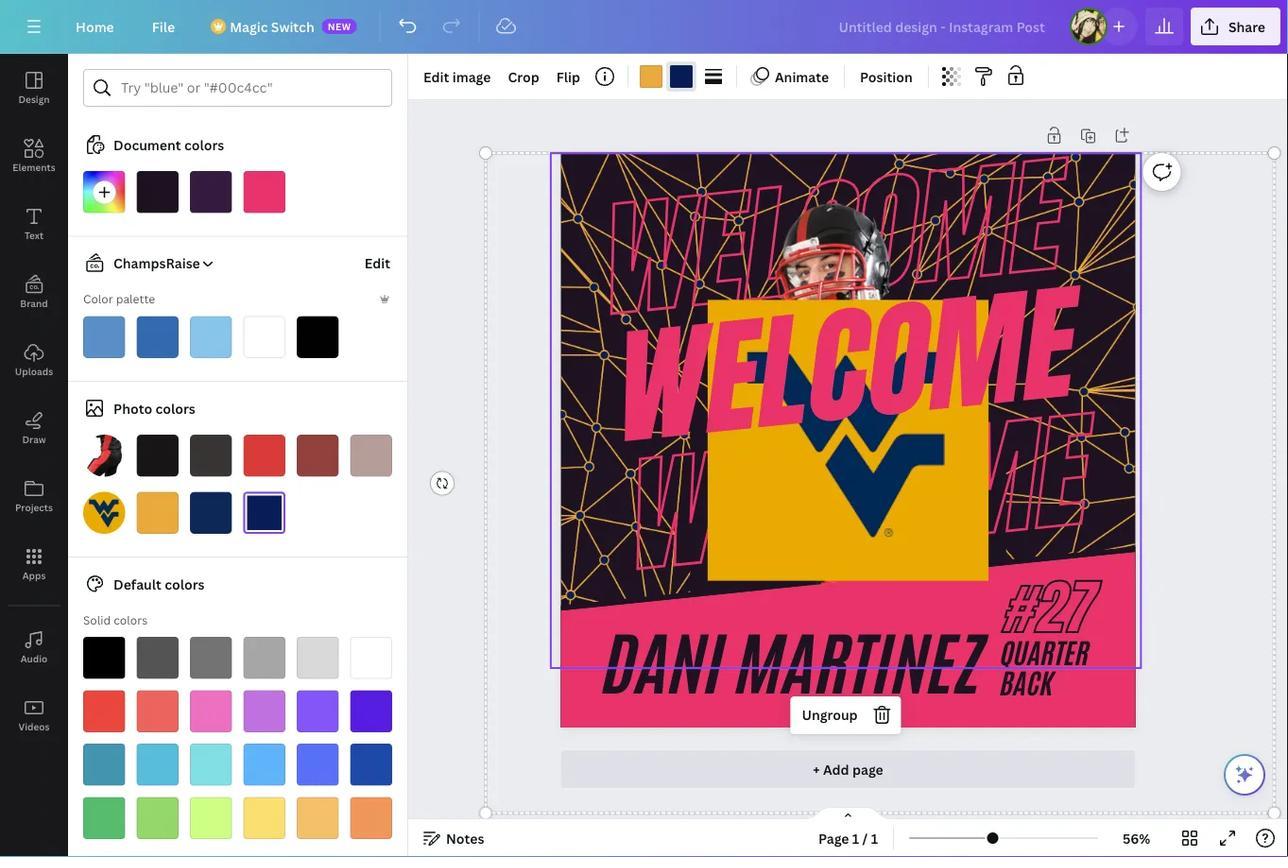 Task type: describe. For each thing, give the bounding box(es) containing it.
draw button
[[0, 394, 68, 462]]

side panel tab list
[[0, 54, 68, 750]]

edit image
[[423, 68, 491, 86]]

page
[[853, 760, 884, 778]]

#27
[[1006, 565, 1098, 652]]

file
[[152, 17, 175, 35]]

#181616 image
[[137, 435, 179, 477]]

black #000000 image
[[83, 637, 125, 679]]

notes button
[[416, 823, 492, 854]]

champsraise
[[113, 254, 200, 272]]

text button
[[0, 190, 68, 258]]

solid colors
[[83, 612, 148, 628]]

draw
[[22, 433, 46, 446]]

lime #c1ff72 image
[[190, 797, 232, 839]]

purple #8c52ff image
[[297, 690, 339, 733]]

#ed212f image
[[243, 435, 285, 477]]

brand
[[20, 297, 48, 310]]

quarter
[[1001, 633, 1090, 673]]

elements
[[13, 161, 56, 173]]

color
[[83, 291, 113, 307]]

edit for edit
[[364, 254, 390, 272]]

abstract lines background  geometric technology image
[[551, 73, 1146, 668]]

magenta #cb6ce6 image
[[243, 690, 285, 733]]

1 1 from the left
[[852, 829, 859, 847]]

animate
[[775, 68, 829, 86]]

color palette
[[83, 291, 155, 307]]

dark turquoise #0097b2 image
[[83, 744, 125, 786]]

dark turquoise #0097b2 image
[[83, 744, 125, 786]]

#ba9c98 image
[[350, 435, 392, 477]]

color group
[[636, 61, 697, 92]]

violet #5e17eb image
[[350, 690, 392, 733]]

magic switch
[[230, 17, 314, 35]]

#391940 image
[[190, 171, 232, 213]]

audio
[[21, 652, 48, 665]]

/
[[863, 829, 868, 847]]

magic
[[230, 17, 268, 35]]

#1f1122 image
[[137, 171, 179, 213]]

#393535 image
[[190, 435, 232, 477]]

#9d3a39 image
[[297, 435, 339, 477]]

Design title text field
[[824, 8, 1062, 45]]

elements button
[[0, 122, 68, 190]]

crop
[[508, 68, 539, 86]]

new
[[328, 20, 351, 33]]

56% button
[[1106, 823, 1167, 854]]

Try "blue" or "#00c4cc" search field
[[121, 70, 380, 106]]

turquoise blue #5ce1e6 image
[[190, 744, 232, 786]]

videos
[[18, 720, 50, 733]]

share button
[[1191, 8, 1281, 45]]

colors for document colors
[[184, 136, 224, 154]]

back
[[1001, 663, 1054, 704]]

photo colors
[[113, 399, 195, 417]]

#ba9c98 image
[[350, 435, 392, 477]]

dani martinez
[[604, 615, 985, 714]]

ungroup button
[[794, 700, 865, 731]]

add a new color image
[[83, 171, 125, 213]]

lime #c1ff72 image
[[190, 797, 232, 839]]

peach #ffbd59 image
[[297, 797, 339, 839]]

#ed212f image
[[243, 435, 285, 477]]

flip button
[[549, 61, 588, 92]]

animate button
[[745, 61, 837, 92]]

colors for photo colors
[[155, 399, 195, 417]]

videos button
[[0, 681, 68, 750]]

crop button
[[500, 61, 547, 92]]

edit for edit image
[[423, 68, 449, 86]]

#393535 image
[[190, 435, 232, 477]]

design button
[[0, 54, 68, 122]]

+ add page button
[[561, 750, 1136, 788]]

notes
[[446, 829, 484, 847]]

ungroup
[[802, 707, 858, 724]]

#011d5b image
[[243, 492, 285, 534]]



Task type: vqa. For each thing, say whether or not it's contained in the screenshot.
with inside the Motion Designer In Your Pocket Say Goodbye To Manually Adding Animations And Transitions. With Magic Animate (Pro), You Can Effortlessly Add Motion And Flow To Your Videos With Just One Click.
no



Task type: locate. For each thing, give the bounding box(es) containing it.
turquoise blue #5ce1e6 image
[[190, 744, 232, 786]]

home link
[[60, 8, 129, 45]]

projects button
[[0, 462, 68, 530]]

#f5a700 image
[[640, 65, 663, 88], [640, 65, 663, 88]]

gray #737373 image
[[190, 637, 232, 679], [190, 637, 232, 679]]

green #00bf63 image
[[83, 797, 125, 839], [83, 797, 125, 839]]

image
[[452, 68, 491, 86]]

0 vertical spatial edit
[[423, 68, 449, 86]]

1 horizontal spatial edit
[[423, 68, 449, 86]]

text
[[24, 229, 44, 241]]

royal blue #5271ff image
[[297, 744, 339, 786], [297, 744, 339, 786]]

home
[[76, 17, 114, 35]]

champsraise button
[[76, 252, 215, 275]]

colors for solid colors
[[114, 612, 148, 628]]

dani
[[604, 615, 725, 714]]

#ffffff image
[[243, 316, 285, 358]]

projects
[[15, 501, 53, 514]]

#9d3a39 image
[[297, 435, 339, 477]]

+ add page
[[813, 760, 884, 778]]

edit inside edit button
[[364, 254, 390, 272]]

grass green #7ed957 image
[[137, 797, 179, 839]]

add a new color image
[[83, 171, 125, 213]]

1 vertical spatial edit
[[364, 254, 390, 272]]

grass green #7ed957 image
[[137, 797, 179, 839]]

edit inside edit image dropdown button
[[423, 68, 449, 86]]

1
[[852, 829, 859, 847], [871, 829, 878, 847]]

56%
[[1123, 829, 1150, 847]]

#166bb5 image
[[137, 316, 179, 358]]

pink #ff66c4 image
[[190, 690, 232, 733]]

welcome
[[596, 123, 1074, 355], [609, 251, 1087, 483], [622, 379, 1100, 611]]

#4890cd image
[[83, 316, 125, 358], [83, 316, 125, 358]]

light blue #38b6ff image
[[243, 744, 285, 786]]

gray #a6a6a6 image
[[243, 637, 285, 679]]

1 left /
[[852, 829, 859, 847]]

page 1 / 1
[[819, 829, 878, 847]]

orange #ff914d image
[[350, 797, 392, 839], [350, 797, 392, 839]]

colors up #391940 icon
[[184, 136, 224, 154]]

aqua blue #0cc0df image
[[137, 744, 179, 786], [137, 744, 179, 786]]

file button
[[137, 8, 190, 45]]

flip
[[556, 68, 580, 86]]

brand button
[[0, 258, 68, 326]]

show pages image
[[803, 806, 894, 821]]

2 1 from the left
[[871, 829, 878, 847]]

share
[[1229, 17, 1266, 35]]

purple #8c52ff image
[[297, 690, 339, 733]]

#ffffff image
[[243, 316, 285, 358]]

#1f1122 image
[[137, 171, 179, 213]]

apps
[[22, 569, 46, 582]]

peach #ffbd59 image
[[297, 797, 339, 839]]

colors right default
[[165, 575, 205, 593]]

#010101 image
[[297, 316, 339, 358], [297, 316, 339, 358]]

canva assistant image
[[1233, 764, 1256, 786]]

edit button
[[363, 244, 392, 282]]

colors right solid
[[114, 612, 148, 628]]

apps button
[[0, 530, 68, 598]]

#181616 image
[[137, 435, 179, 477]]

light gray #d9d9d9 image
[[297, 637, 339, 679], [297, 637, 339, 679]]

martinez
[[738, 615, 985, 714]]

magenta #cb6ce6 image
[[243, 690, 285, 733]]

#011d5b image
[[670, 65, 693, 88], [670, 65, 693, 88], [243, 492, 285, 534]]

#fd0069 image
[[243, 171, 285, 213], [243, 171, 285, 213]]

switch
[[271, 17, 314, 35]]

black #000000 image
[[83, 637, 125, 679]]

audio button
[[0, 613, 68, 681]]

coral red #ff5757 image
[[137, 690, 179, 733]]

light blue #38b6ff image
[[243, 744, 285, 786]]

photo
[[113, 399, 152, 417]]

coral red #ff5757 image
[[137, 690, 179, 733]]

0 horizontal spatial 1
[[852, 829, 859, 847]]

#75c6ef image
[[190, 316, 232, 358], [190, 316, 232, 358]]

dark gray #545454 image
[[137, 637, 179, 679], [137, 637, 179, 679]]

edit
[[423, 68, 449, 86], [364, 254, 390, 272]]

1 right /
[[871, 829, 878, 847]]

document
[[113, 136, 181, 154]]

main menu bar
[[0, 0, 1288, 54]]

bright red #ff3131 image
[[83, 690, 125, 733]]

default
[[113, 575, 161, 593]]

white #ffffff image
[[350, 637, 392, 679]]

1 horizontal spatial 1
[[871, 829, 878, 847]]

palette
[[116, 291, 155, 307]]

#391940 image
[[190, 171, 232, 213]]

colors
[[184, 136, 224, 154], [155, 399, 195, 417], [165, 575, 205, 593], [114, 612, 148, 628]]

position button
[[853, 61, 920, 92]]

gray #a6a6a6 image
[[243, 637, 285, 679]]

cobalt blue #004aad image
[[350, 744, 392, 786], [350, 744, 392, 786]]

solid
[[83, 612, 111, 628]]

#012958 image
[[190, 492, 232, 534], [190, 492, 232, 534]]

edit image button
[[416, 61, 499, 92]]

bright red #ff3131 image
[[83, 690, 125, 733]]

pink #ff66c4 image
[[190, 690, 232, 733]]

colors right photo on the left
[[155, 399, 195, 417]]

0 horizontal spatial edit
[[364, 254, 390, 272]]

position
[[860, 68, 913, 86]]

add
[[823, 760, 849, 778]]

#f5a700 image
[[137, 492, 179, 534], [137, 492, 179, 534]]

yellow #ffde59 image
[[243, 797, 285, 839], [243, 797, 285, 839]]

default colors
[[113, 575, 205, 593]]

page
[[819, 829, 849, 847]]

white #ffffff image
[[350, 637, 392, 679]]

#166bb5 image
[[137, 316, 179, 358]]

document colors
[[113, 136, 224, 154]]

colors for default colors
[[165, 575, 205, 593]]

+
[[813, 760, 820, 778]]

uploads button
[[0, 326, 68, 394]]

uploads
[[15, 365, 53, 378]]

design
[[18, 93, 50, 105]]

violet #5e17eb image
[[350, 690, 392, 733]]



